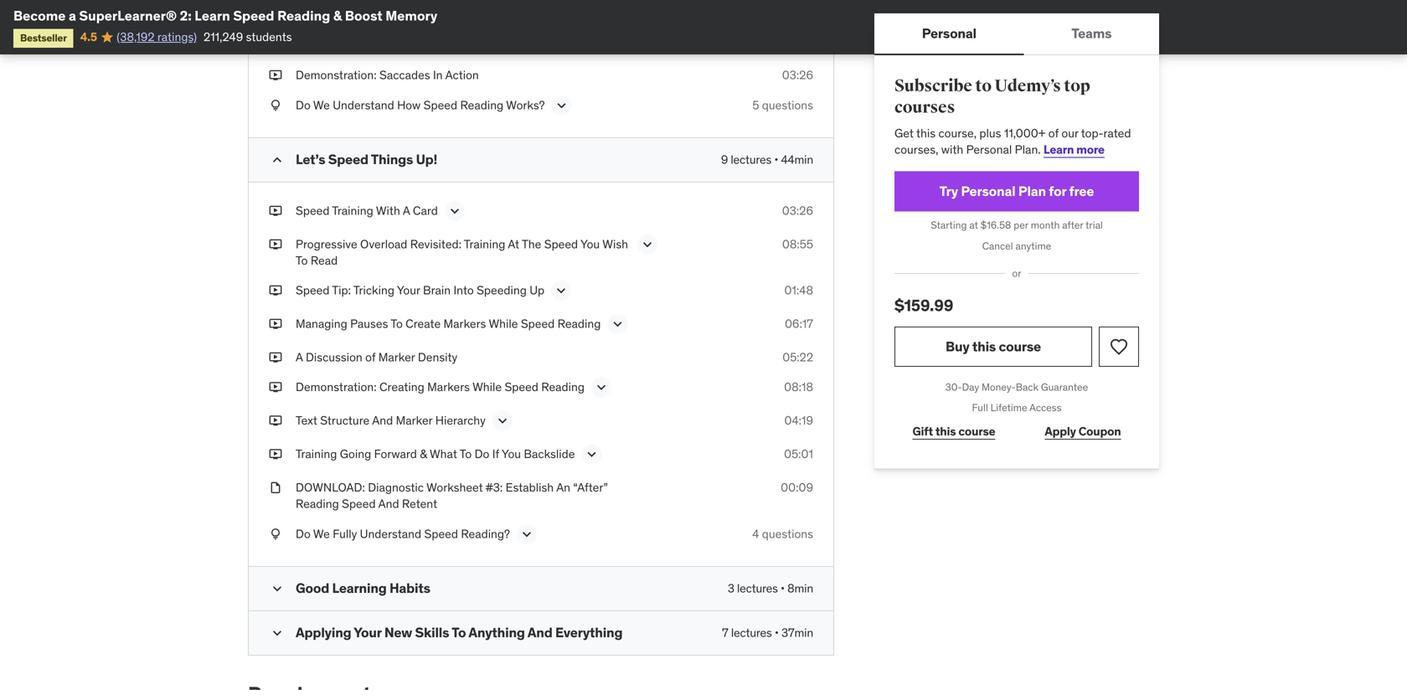 Task type: locate. For each thing, give the bounding box(es) containing it.
2 we from the top
[[313, 526, 330, 541]]

you left wish
[[581, 236, 600, 252]]

markers down density
[[427, 380, 470, 395]]

lectures right 7
[[731, 625, 772, 640]]

your left new
[[354, 624, 382, 641]]

personal
[[922, 25, 977, 42], [966, 142, 1012, 157], [961, 183, 1016, 200]]

05:22
[[783, 350, 813, 365]]

do up let's
[[296, 97, 311, 113]]

speed inside download: diagnostic worksheet #3: establish an "after" reading speed and retent
[[342, 496, 376, 512]]

teams button
[[1024, 13, 1159, 54]]

personal button
[[875, 13, 1024, 54]]

• left 44min
[[774, 152, 779, 167]]

you right if
[[502, 447, 521, 462]]

0 horizontal spatial a
[[296, 350, 303, 365]]

demonstration:
[[296, 68, 377, 83], [296, 380, 377, 395]]

0 vertical spatial while
[[489, 316, 518, 331]]

2 vertical spatial •
[[775, 625, 779, 640]]

download: diagnostic worksheet #3: establish an "after" reading speed and retent
[[296, 480, 608, 512]]

0 vertical spatial we
[[313, 97, 330, 113]]

• left 37min
[[775, 625, 779, 640]]

0 horizontal spatial &
[[333, 7, 342, 24]]

show lecture description image
[[553, 97, 570, 114], [553, 282, 570, 299], [609, 316, 626, 333], [593, 379, 610, 396], [519, 526, 535, 543]]

saccades
[[329, 1, 379, 16], [379, 68, 430, 83]]

show lecture description image for speed training with a card
[[446, 203, 463, 219]]

1 vertical spatial markers
[[427, 380, 470, 395]]

of
[[1049, 125, 1059, 141], [365, 350, 376, 365]]

ratings)
[[157, 29, 197, 44]]

speed right let's
[[328, 151, 369, 168]]

2 demonstration: from the top
[[296, 380, 377, 395]]

xsmall image left tip: at the top left of the page
[[269, 282, 282, 299]]

6 xsmall image from the top
[[269, 349, 282, 366]]

& left boost
[[333, 7, 342, 24]]

show lecture description image for progressive overload revisited: training at the speed you wish to read
[[639, 236, 656, 253]]

across
[[382, 1, 418, 16]]

and left media on the top left
[[506, 1, 526, 16]]

0 vertical spatial lectures
[[731, 152, 772, 167]]

learn up "211,249"
[[195, 7, 230, 24]]

0 vertical spatial do
[[296, 97, 311, 113]]

and up forward
[[372, 413, 393, 428]]

3 xsmall image from the top
[[269, 97, 282, 113]]

we up let's
[[313, 97, 330, 113]]

1 small image from the top
[[269, 580, 286, 597]]

1 vertical spatial understand
[[360, 526, 421, 541]]

personal down plus
[[966, 142, 1012, 157]]

(38,192 ratings)
[[117, 29, 197, 44]]

03:26 up 08:55
[[782, 203, 813, 218]]

while down 'speeding'
[[489, 316, 518, 331]]

to right what
[[460, 447, 472, 462]]

learn down our
[[1044, 142, 1074, 157]]

day
[[962, 381, 979, 394]]

training going forward & what to do if you backslide
[[296, 447, 575, 462]]

#3:
[[486, 480, 503, 495]]

2 small image from the top
[[269, 625, 286, 642]]

1 demonstration: from the top
[[296, 68, 377, 83]]

the
[[522, 236, 541, 252]]

tab list
[[875, 13, 1159, 55]]

small image for applying
[[269, 625, 286, 642]]

1 vertical spatial training
[[464, 236, 505, 252]]

small image left good
[[269, 580, 286, 597]]

03:26 up 5 questions
[[782, 68, 813, 83]]

xsmall image for 03:26
[[269, 67, 282, 84]]

1 questions from the top
[[762, 97, 813, 113]]

211,249
[[204, 29, 243, 44]]

try personal plan for free link
[[895, 171, 1139, 212]]

&
[[333, 7, 342, 24], [420, 447, 427, 462]]

1 vertical spatial questions
[[762, 526, 813, 541]]

04:19
[[784, 413, 813, 428]]

media
[[529, 1, 561, 16]]

1 vertical spatial a
[[296, 350, 303, 365]]

retent
[[402, 496, 437, 512]]

xsmall image for 00:09
[[269, 480, 282, 496]]

1 vertical spatial marker
[[396, 413, 433, 428]]

tip:
[[332, 283, 351, 298]]

0 vertical spatial personal
[[922, 25, 977, 42]]

0 vertical spatial training
[[332, 203, 373, 218]]

speeding
[[477, 283, 527, 298]]

of left our
[[1049, 125, 1059, 141]]

1 vertical spatial learn
[[1044, 142, 1074, 157]]

3 lectures • 8min
[[728, 581, 813, 596]]

0 vertical spatial of
[[1049, 125, 1059, 141]]

2 xsmall image from the top
[[269, 67, 282, 84]]

demonstration: down discussion
[[296, 380, 377, 395]]

trial
[[1086, 219, 1103, 232]]

0 horizontal spatial your
[[354, 624, 382, 641]]

1 horizontal spatial of
[[1049, 125, 1059, 141]]

03:26
[[782, 68, 813, 83], [782, 203, 813, 218]]

1 horizontal spatial &
[[420, 447, 427, 462]]

xsmall image left "progressive"
[[269, 236, 282, 252]]

we left 'fully' on the left
[[313, 526, 330, 541]]

xsmall image for 08:55
[[269, 236, 282, 252]]

lectures right 9
[[731, 152, 772, 167]]

37min
[[782, 625, 813, 640]]

apply coupon button
[[1027, 415, 1139, 449]]

0 horizontal spatial of
[[365, 350, 376, 365]]

do left 'fully' on the left
[[296, 526, 311, 541]]

demonstration: down boost
[[296, 68, 377, 83]]

course inside button
[[999, 338, 1041, 355]]

your left brain
[[397, 283, 420, 298]]

4
[[752, 526, 759, 541]]

tab list containing personal
[[875, 13, 1159, 55]]

personal up $16.58 at the right of page
[[961, 183, 1016, 200]]

0 vertical spatial marker
[[378, 350, 415, 365]]

1 vertical spatial this
[[972, 338, 996, 355]]

& left what
[[420, 447, 427, 462]]

show lecture description image up the '"after"'
[[583, 446, 600, 463]]

speed inside progressive overload revisited: training at the speed you wish to read
[[544, 236, 578, 252]]

works?
[[506, 97, 545, 113]]

try
[[940, 183, 958, 200]]

small image
[[269, 580, 286, 597], [269, 625, 286, 642]]

1 vertical spatial we
[[313, 526, 330, 541]]

subscribe to udemy's top courses
[[895, 76, 1090, 118]]

0 vertical spatial questions
[[762, 97, 813, 113]]

xsmall image down the 'students'
[[269, 67, 282, 84]]

markers down "into"
[[444, 316, 486, 331]]

personal inside button
[[922, 25, 977, 42]]

1 vertical spatial personal
[[966, 142, 1012, 157]]

marker up creating at left bottom
[[378, 350, 415, 365]]

to right skills
[[452, 624, 466, 641]]

training inside progressive overload revisited: training at the speed you wish to read
[[464, 236, 505, 252]]

08:18
[[784, 380, 813, 395]]

at
[[508, 236, 519, 252]]

1 vertical spatial of
[[365, 350, 376, 365]]

08:55
[[782, 236, 813, 252]]

0 vertical spatial demonstration:
[[296, 68, 377, 83]]

1 vertical spatial small image
[[269, 625, 286, 642]]

applying
[[296, 624, 351, 641]]

0 vertical spatial saccades
[[329, 1, 379, 16]]

3 xsmall image from the top
[[269, 316, 282, 332]]

1 vertical spatial demonstration:
[[296, 380, 377, 395]]

1 horizontal spatial you
[[581, 236, 600, 252]]

1 horizontal spatial course
[[999, 338, 1041, 355]]

speed down in
[[424, 97, 457, 113]]

2 questions from the top
[[762, 526, 813, 541]]

learning
[[332, 580, 387, 597]]

0 vertical spatial &
[[333, 7, 342, 24]]

or
[[1012, 267, 1022, 280]]

questions right 5
[[762, 97, 813, 113]]

small image
[[269, 151, 286, 168]]

0 vertical spatial •
[[774, 152, 779, 167]]

0 vertical spatial course
[[999, 338, 1041, 355]]

plan
[[1019, 183, 1046, 200]]

saccades right using
[[329, 1, 379, 16]]

5 xsmall image from the top
[[269, 282, 282, 299]]

6 xsmall image from the top
[[269, 446, 282, 463]]

training left at
[[464, 236, 505, 252]]

show lecture description image right card
[[446, 203, 463, 219]]

get
[[895, 125, 914, 141]]

backslide
[[524, 447, 575, 462]]

plus
[[980, 125, 1001, 141]]

do left if
[[475, 447, 490, 462]]

• for skills
[[775, 625, 779, 640]]

this up courses,
[[916, 125, 936, 141]]

creating
[[379, 380, 425, 395]]

to left read
[[296, 253, 308, 268]]

this inside button
[[972, 338, 996, 355]]

7 xsmall image from the top
[[269, 480, 282, 496]]

5 xsmall image from the top
[[269, 413, 282, 429]]

speed up "progressive"
[[296, 203, 330, 218]]

a right with
[[403, 203, 410, 218]]

xsmall image for speed
[[269, 203, 282, 219]]

show lecture description image right wish
[[639, 236, 656, 253]]

of down the pauses in the left of the page
[[365, 350, 376, 365]]

understand down retent
[[360, 526, 421, 541]]

month
[[1031, 219, 1060, 232]]

7
[[722, 625, 729, 640]]

understand down "demonstration: saccades in action"
[[333, 97, 394, 113]]

show lecture description image for do we fully understand speed reading?
[[519, 526, 535, 543]]

0 vertical spatial learn
[[195, 7, 230, 24]]

marker
[[378, 350, 415, 365], [396, 413, 433, 428]]

anything
[[469, 624, 525, 641]]

understand
[[333, 97, 394, 113], [360, 526, 421, 541]]

your
[[397, 283, 420, 298], [354, 624, 382, 641]]

2 vertical spatial this
[[936, 424, 956, 439]]

xsmall image for do
[[269, 526, 282, 542]]

demonstration: saccades in action
[[296, 68, 479, 83]]

worksheet
[[426, 480, 483, 495]]

speed down retent
[[424, 526, 458, 541]]

gift this course
[[913, 424, 996, 439]]

4 xsmall image from the top
[[269, 379, 282, 396]]

show lecture description image for do we understand how speed reading works?
[[553, 97, 570, 114]]

9 lectures • 44min
[[721, 152, 813, 167]]

show lecture description image for managing pauses to create markers while speed reading
[[609, 316, 626, 333]]

0 horizontal spatial course
[[959, 424, 996, 439]]

7 xsmall image from the top
[[269, 526, 282, 542]]

do for do we understand how speed reading works?
[[296, 97, 311, 113]]

if
[[492, 447, 499, 462]]

"after"
[[573, 480, 608, 495]]

xsmall image up the 'students'
[[269, 0, 282, 17]]

good learning habits
[[296, 580, 430, 597]]

0 vertical spatial this
[[916, 125, 936, 141]]

while up hierarchy
[[473, 380, 502, 395]]

training down text
[[296, 447, 337, 462]]

xsmall image left 'download:'
[[269, 480, 282, 496]]

a
[[403, 203, 410, 218], [296, 350, 303, 365]]

1 03:26 from the top
[[782, 68, 813, 83]]

1 horizontal spatial a
[[403, 203, 410, 218]]

new
[[384, 624, 412, 641]]

this inside get this course, plus 11,000+ of our top-rated courses, with personal plan.
[[916, 125, 936, 141]]

xsmall image
[[269, 34, 282, 50], [269, 203, 282, 219], [269, 316, 282, 332], [269, 379, 282, 396], [269, 413, 282, 429], [269, 446, 282, 463], [269, 526, 282, 542]]

0 vertical spatial you
[[581, 236, 600, 252]]

into
[[454, 283, 474, 298]]

2 vertical spatial lectures
[[731, 625, 772, 640]]

2 vertical spatial do
[[296, 526, 311, 541]]

personal inside get this course, plus 11,000+ of our top-rated courses, with personal plan.
[[966, 142, 1012, 157]]

9
[[721, 152, 728, 167]]

1 we from the top
[[313, 97, 330, 113]]

density
[[418, 350, 458, 365]]

0 vertical spatial small image
[[269, 580, 286, 597]]

show lecture description image for demonstration: creating markers while speed reading
[[593, 379, 610, 396]]

let's
[[296, 151, 325, 168]]

speed down 'download:'
[[342, 496, 376, 512]]

questions for 4 questions
[[762, 526, 813, 541]]

this right buy on the right of page
[[972, 338, 996, 355]]

marker down creating at left bottom
[[396, 413, 433, 428]]

personal up subscribe
[[922, 25, 977, 42]]

in
[[433, 68, 443, 83]]

this right gift
[[936, 424, 956, 439]]

this
[[916, 125, 936, 141], [972, 338, 996, 355], [936, 424, 956, 439]]

show lecture description image up if
[[494, 413, 511, 429]]

xsmall image
[[269, 0, 282, 17], [269, 67, 282, 84], [269, 97, 282, 113], [269, 236, 282, 252], [269, 282, 282, 299], [269, 349, 282, 366], [269, 480, 282, 496]]

1 horizontal spatial learn
[[1044, 142, 1074, 157]]

xsmall image for text
[[269, 413, 282, 429]]

1 xsmall image from the top
[[269, 34, 282, 50]]

1 vertical spatial saccades
[[379, 68, 430, 83]]

2 xsmall image from the top
[[269, 203, 282, 219]]

gift this course link
[[895, 415, 1014, 449]]

card
[[413, 203, 438, 218]]

1 vertical spatial course
[[959, 424, 996, 439]]

• left 8min
[[781, 581, 785, 596]]

this for buy
[[972, 338, 996, 355]]

this for get
[[916, 125, 936, 141]]

udemy's
[[995, 76, 1061, 96]]

2 vertical spatial personal
[[961, 183, 1016, 200]]

show lecture description image
[[446, 203, 463, 219], [639, 236, 656, 253], [494, 413, 511, 429], [583, 446, 600, 463]]

0 horizontal spatial you
[[502, 447, 521, 462]]

course up back
[[999, 338, 1041, 355]]

1 vertical spatial 03:26
[[782, 203, 813, 218]]

overload
[[360, 236, 407, 252]]

xsmall image up small icon
[[269, 97, 282, 113]]

and inside download: diagnostic worksheet #3: establish an "after" reading speed and retent
[[378, 496, 399, 512]]

back
[[1016, 381, 1039, 394]]

lectures right 3
[[737, 581, 778, 596]]

4 xsmall image from the top
[[269, 236, 282, 252]]

1 horizontal spatial your
[[397, 283, 420, 298]]

how
[[397, 97, 421, 113]]

xsmall image left discussion
[[269, 349, 282, 366]]

1 vertical spatial •
[[781, 581, 785, 596]]

up!
[[416, 151, 437, 168]]

0 vertical spatial 03:26
[[782, 68, 813, 83]]

and down diagnostic
[[378, 496, 399, 512]]

we for understand
[[313, 97, 330, 113]]

questions right the 4
[[762, 526, 813, 541]]

establish
[[506, 480, 554, 495]]

a left discussion
[[296, 350, 303, 365]]

become
[[13, 7, 66, 24]]

saccades up the how
[[379, 68, 430, 83]]

training left with
[[332, 203, 373, 218]]

diagnostic
[[368, 480, 424, 495]]

speed right the
[[544, 236, 578, 252]]

top
[[1064, 76, 1090, 96]]

speed
[[233, 7, 274, 24], [424, 97, 457, 113], [328, 151, 369, 168], [296, 203, 330, 218], [544, 236, 578, 252], [296, 283, 330, 298], [521, 316, 555, 331], [505, 380, 539, 395], [342, 496, 376, 512], [424, 526, 458, 541]]

1 vertical spatial do
[[475, 447, 490, 462]]

0 vertical spatial understand
[[333, 97, 394, 113]]

questions
[[762, 97, 813, 113], [762, 526, 813, 541]]

course down "full"
[[959, 424, 996, 439]]

small image left applying
[[269, 625, 286, 642]]



Task type: describe. For each thing, give the bounding box(es) containing it.
lectures for skills
[[731, 625, 772, 640]]

marker for density
[[378, 350, 415, 365]]

demonstration: creating markers while speed reading
[[296, 380, 585, 395]]

4.5
[[80, 29, 97, 44]]

xsmall image for 01:48
[[269, 282, 282, 299]]

lifetime
[[991, 401, 1028, 414]]

up
[[530, 283, 545, 298]]

3
[[728, 581, 735, 596]]

xsmall image for 05:22
[[269, 349, 282, 366]]

try personal plan for free
[[940, 183, 1094, 200]]

become a superlearner® 2: learn speed reading & boost memory
[[13, 7, 437, 24]]

to inside progressive overload revisited: training at the speed you wish to read
[[296, 253, 308, 268]]

let's speed things up!
[[296, 151, 437, 168]]

progressive
[[296, 236, 357, 252]]

1 xsmall image from the top
[[269, 0, 282, 17]]

buy this course button
[[895, 327, 1092, 367]]

5
[[753, 97, 759, 113]]

personal inside "link"
[[961, 183, 1016, 200]]

tricking
[[353, 283, 395, 298]]

reading inside download: diagnostic worksheet #3: establish an "after" reading speed and retent
[[296, 496, 339, 512]]

good
[[296, 580, 329, 597]]

demonstration: for demonstration: saccades in action
[[296, 68, 377, 83]]

progressive overload revisited: training at the speed you wish to read
[[296, 236, 628, 268]]

show lecture description image for speed tip: tricking your brain into speeding up
[[553, 282, 570, 299]]

boost
[[345, 7, 383, 24]]

speed up 211,249 students
[[233, 7, 274, 24]]

a discussion of marker density
[[296, 350, 458, 365]]

our
[[1062, 125, 1079, 141]]

apply
[[1045, 424, 1076, 439]]

you inside progressive overload revisited: training at the speed you wish to read
[[581, 236, 600, 252]]

• for up!
[[774, 152, 779, 167]]

cancel
[[982, 239, 1013, 252]]

course for buy this course
[[999, 338, 1041, 355]]

1 vertical spatial you
[[502, 447, 521, 462]]

(38,192
[[117, 29, 155, 44]]

full
[[972, 401, 988, 414]]

small image for good
[[269, 580, 286, 597]]

text structure and marker hierarchy
[[296, 413, 486, 428]]

subscribe
[[895, 76, 972, 96]]

after
[[1062, 219, 1084, 232]]

0 vertical spatial a
[[403, 203, 410, 218]]

1 vertical spatial lectures
[[737, 581, 778, 596]]

1 vertical spatial while
[[473, 380, 502, 395]]

fully
[[333, 526, 357, 541]]

various
[[420, 1, 459, 16]]

2 vertical spatial training
[[296, 447, 337, 462]]

to left create
[[391, 316, 403, 331]]

speed down up
[[521, 316, 555, 331]]

wishlist image
[[1109, 337, 1129, 357]]

structure
[[320, 413, 370, 428]]

things
[[371, 151, 413, 168]]

30-
[[946, 381, 962, 394]]

speed up backslide
[[505, 380, 539, 395]]

going
[[340, 447, 371, 462]]

text
[[296, 413, 317, 428]]

05:01
[[784, 447, 813, 462]]

0 vertical spatial markers
[[444, 316, 486, 331]]

using
[[296, 1, 326, 16]]

starting at $16.58 per month after trial cancel anytime
[[931, 219, 1103, 252]]

show lecture description image for training going forward & what to do if you backslide
[[583, 446, 600, 463]]

pauses
[[350, 316, 388, 331]]

brain
[[423, 283, 451, 298]]

5 questions
[[753, 97, 813, 113]]

questions for 5 questions
[[762, 97, 813, 113]]

2 03:26 from the top
[[782, 203, 813, 218]]

demonstration: for demonstration: creating markers while speed reading
[[296, 380, 377, 395]]

with
[[376, 203, 400, 218]]

using saccades across various devices and media
[[296, 1, 561, 16]]

plan.
[[1015, 142, 1041, 157]]

marker for hierarchy
[[396, 413, 433, 428]]

speed left tip: at the top left of the page
[[296, 283, 330, 298]]

do for do we fully understand speed reading?
[[296, 526, 311, 541]]

show lecture description image for text structure and marker hierarchy
[[494, 413, 511, 429]]

buy
[[946, 338, 970, 355]]

01:48
[[784, 283, 813, 298]]

8min
[[788, 581, 813, 596]]

xsmall image for 5 questions
[[269, 97, 282, 113]]

an
[[556, 480, 571, 495]]

guarantee
[[1041, 381, 1088, 394]]

action
[[445, 68, 479, 83]]

of inside get this course, plus 11,000+ of our top-rated courses, with personal plan.
[[1049, 125, 1059, 141]]

30-day money-back guarantee full lifetime access
[[946, 381, 1088, 414]]

get this course, plus 11,000+ of our top-rated courses, with personal plan.
[[895, 125, 1131, 157]]

44min
[[781, 152, 813, 167]]

this for gift
[[936, 424, 956, 439]]

more
[[1077, 142, 1105, 157]]

top-
[[1081, 125, 1104, 141]]

xsmall image for demonstration:
[[269, 379, 282, 396]]

saccades for in
[[379, 68, 430, 83]]

money-
[[982, 381, 1016, 394]]

0 vertical spatial your
[[397, 283, 420, 298]]

wish
[[603, 236, 628, 252]]

create
[[406, 316, 441, 331]]

habits
[[390, 580, 430, 597]]

superlearner®
[[79, 7, 177, 24]]

xsmall image for managing
[[269, 316, 282, 332]]

managing pauses to create markers while speed reading
[[296, 316, 601, 331]]

revisited:
[[410, 236, 462, 252]]

skills
[[415, 624, 449, 641]]

0 horizontal spatial learn
[[195, 7, 230, 24]]

course for gift this course
[[959, 424, 996, 439]]

applying your new skills to anything and everything
[[296, 624, 623, 641]]

buy this course
[[946, 338, 1041, 355]]

saccades for across
[[329, 1, 379, 16]]

we for fully
[[313, 526, 330, 541]]

teams
[[1072, 25, 1112, 42]]

and right anything
[[528, 624, 553, 641]]

memory
[[386, 7, 437, 24]]

read
[[311, 253, 338, 268]]

211,249 students
[[204, 29, 292, 44]]

discussion
[[306, 350, 363, 365]]

courses
[[895, 97, 955, 118]]

anytime
[[1016, 239, 1052, 252]]

1 vertical spatial &
[[420, 447, 427, 462]]

lectures for up!
[[731, 152, 772, 167]]

xsmall image for training
[[269, 446, 282, 463]]

$159.99
[[895, 295, 953, 315]]

courses,
[[895, 142, 939, 157]]

4 questions
[[752, 526, 813, 541]]

1 vertical spatial your
[[354, 624, 382, 641]]

rated
[[1104, 125, 1131, 141]]

with
[[941, 142, 964, 157]]



Task type: vqa. For each thing, say whether or not it's contained in the screenshot.


